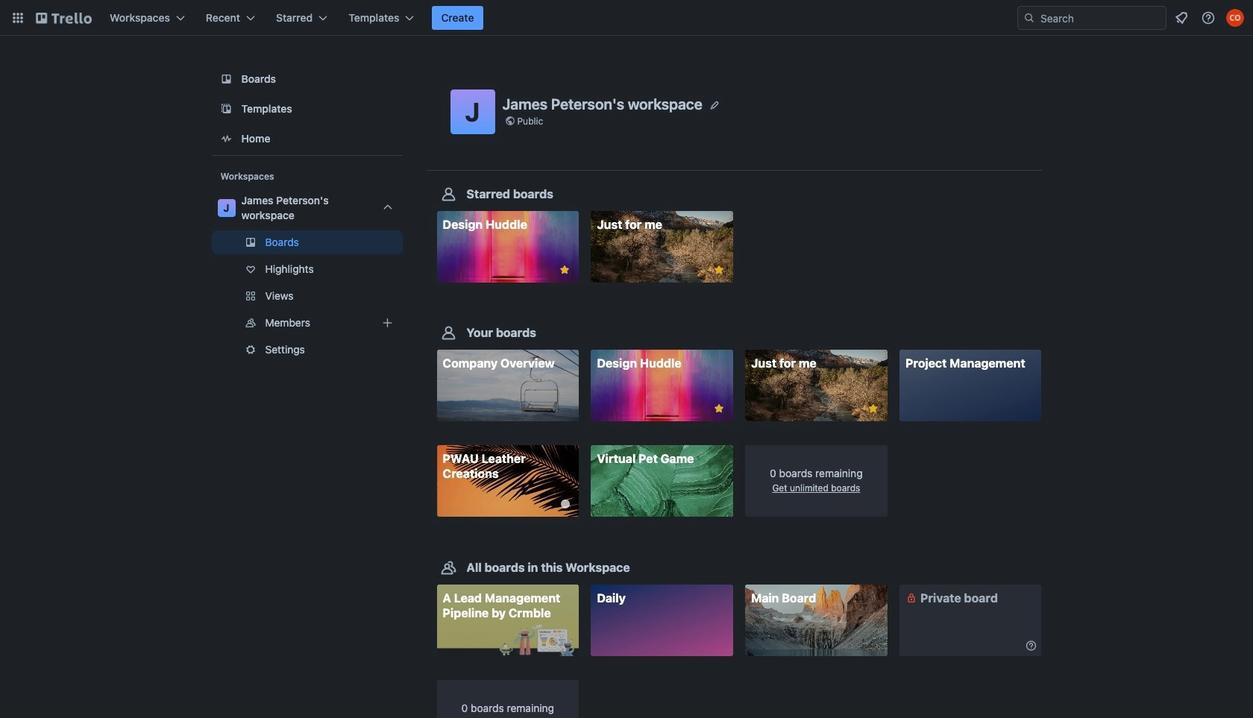 Task type: describe. For each thing, give the bounding box(es) containing it.
home image
[[217, 130, 235, 148]]

there is new activity on this board. image
[[561, 500, 570, 509]]

1 vertical spatial sm image
[[1024, 638, 1039, 653]]

board image
[[217, 70, 235, 88]]

open information menu image
[[1201, 10, 1216, 25]]

add image
[[379, 314, 396, 332]]

primary element
[[0, 0, 1253, 36]]

search image
[[1023, 12, 1035, 24]]

click to unstar this board. it will be removed from your starred list. image
[[867, 402, 880, 416]]

0 notifications image
[[1173, 9, 1191, 27]]



Task type: vqa. For each thing, say whether or not it's contained in the screenshot.
2 Notifications ICON
no



Task type: locate. For each thing, give the bounding box(es) containing it.
back to home image
[[36, 6, 92, 30]]

Search field
[[1035, 7, 1166, 28]]

0 vertical spatial sm image
[[904, 591, 919, 605]]

click to unstar this board. it will be removed from your starred list. image
[[558, 263, 571, 277], [712, 263, 726, 277], [712, 402, 726, 416]]

0 horizontal spatial sm image
[[904, 591, 919, 605]]

template board image
[[217, 100, 235, 118]]

christina overa (christinaovera) image
[[1226, 9, 1244, 27]]

sm image
[[904, 591, 919, 605], [1024, 638, 1039, 653]]

1 horizontal spatial sm image
[[1024, 638, 1039, 653]]



